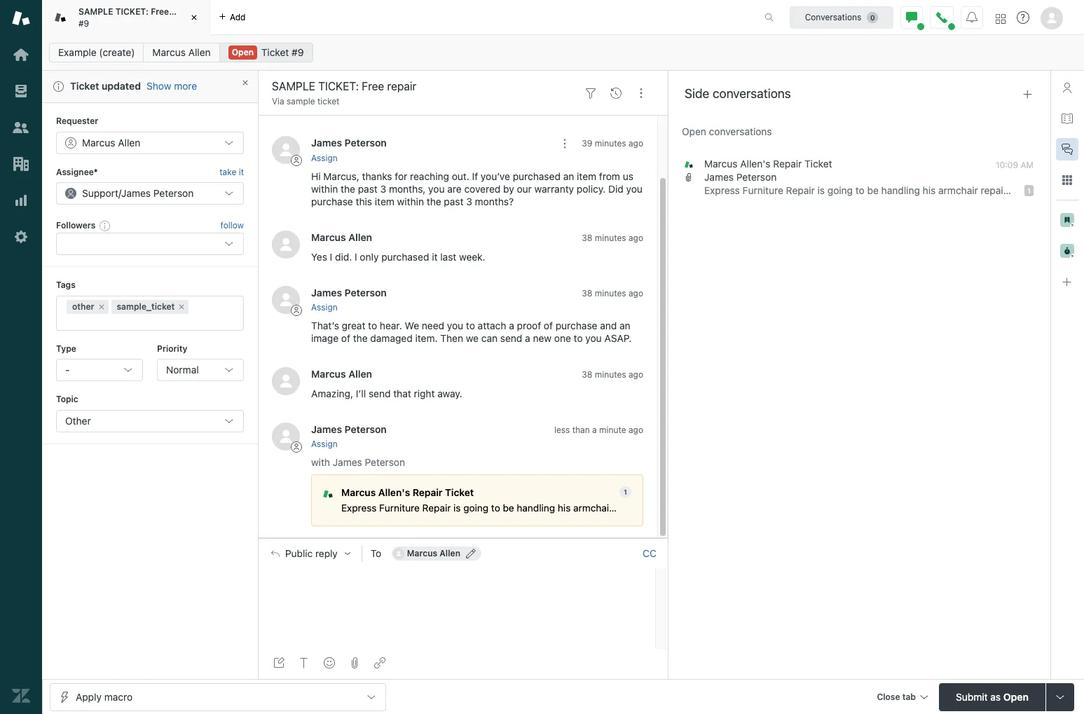 Task type: locate. For each thing, give the bounding box(es) containing it.
peterson
[[345, 137, 387, 149], [737, 171, 777, 183], [153, 187, 194, 199], [345, 286, 387, 298], [345, 423, 387, 435], [365, 457, 405, 468]]

0 horizontal spatial i
[[330, 251, 332, 263]]

allen down close icon
[[188, 46, 211, 58]]

marcus allen link for yes
[[311, 231, 372, 243]]

2 minutes from the top
[[595, 232, 626, 243]]

0 vertical spatial assign button
[[311, 152, 338, 165]]

ago up asap.
[[629, 288, 644, 298]]

marcus
[[152, 46, 186, 58], [82, 136, 115, 148], [705, 158, 738, 170], [311, 231, 346, 243], [311, 368, 346, 380], [341, 487, 376, 499], [407, 548, 438, 559]]

sample ticket: free repair #9
[[79, 6, 196, 28]]

ago up 38 minutes ago text field
[[629, 232, 644, 243]]

Subject field
[[269, 78, 576, 95]]

1 horizontal spatial open
[[682, 125, 707, 137]]

1 vertical spatial marcus allen link
[[311, 231, 372, 243]]

1 remove image from the left
[[97, 303, 106, 311]]

marcus allen inside secondary "element"
[[152, 46, 211, 58]]

1 inside conversationlabel log
[[624, 488, 627, 496]]

a left proof
[[509, 320, 514, 332]]

1 38 from the top
[[582, 232, 593, 243]]

minutes down did
[[595, 232, 626, 243]]

0 horizontal spatial repair
[[413, 487, 443, 499]]

marcus allen link up the amazing,
[[311, 368, 372, 380]]

assign up with
[[311, 439, 338, 449]]

4 ago from the top
[[629, 369, 644, 380]]

1 vertical spatial past
[[444, 195, 464, 207]]

0 vertical spatial item
[[577, 170, 597, 182]]

1 38 minutes ago from the top
[[582, 232, 644, 243]]

2 remove image from the left
[[178, 303, 186, 311]]

assign up hi
[[311, 153, 338, 163]]

1 vertical spatial purchased
[[382, 251, 429, 263]]

you've
[[481, 170, 510, 182]]

marcus down requester
[[82, 136, 115, 148]]

of up new
[[544, 320, 553, 332]]

purchase up the one
[[556, 320, 598, 332]]

repair inside conversationlabel log
[[413, 487, 443, 499]]

alert
[[42, 71, 258, 103]]

2 vertical spatial the
[[353, 332, 368, 344]]

tab
[[42, 0, 210, 35]]

repair
[[171, 6, 196, 17]]

0 vertical spatial a
[[509, 320, 514, 332]]

1 vertical spatial assign button
[[311, 301, 338, 314]]

public reply
[[285, 548, 338, 559]]

ticket #9
[[261, 46, 304, 58]]

knowledge image
[[1062, 113, 1073, 124]]

close image
[[187, 11, 201, 25]]

2 assign button from the top
[[311, 301, 338, 314]]

via
[[272, 96, 284, 107]]

1 horizontal spatial of
[[544, 320, 553, 332]]

2 38 from the top
[[582, 288, 593, 298]]

0 horizontal spatial remove image
[[97, 303, 106, 311]]

open inside secondary "element"
[[232, 47, 254, 57]]

3 minutes from the top
[[595, 288, 626, 298]]

can
[[481, 332, 498, 344]]

macro
[[104, 691, 133, 703]]

allen's up james peterson
[[740, 158, 771, 170]]

0 vertical spatial marcus allen's repair ticket
[[705, 158, 833, 170]]

of
[[544, 320, 553, 332], [341, 332, 350, 344]]

1 vertical spatial open
[[682, 125, 707, 137]]

topic
[[56, 394, 78, 405]]

1 avatar image from the top
[[272, 136, 300, 164]]

38 minutes ago
[[582, 232, 644, 243], [582, 288, 644, 298], [582, 369, 644, 380]]

38 minutes ago for week.
[[582, 232, 644, 243]]

an up the warranty
[[563, 170, 574, 182]]

0 vertical spatial james peterson link
[[311, 137, 387, 149]]

1 horizontal spatial #9
[[292, 46, 304, 58]]

of down great
[[341, 332, 350, 344]]

item right this
[[375, 195, 395, 207]]

ago up us in the right of the page
[[629, 138, 644, 149]]

1 vertical spatial a
[[525, 332, 531, 344]]

it left 'last'
[[432, 251, 438, 263]]

an
[[563, 170, 574, 182], [620, 320, 631, 332]]

marcus allen up more
[[152, 46, 211, 58]]

1 vertical spatial repair
[[413, 487, 443, 499]]

i right did.
[[355, 251, 357, 263]]

customers image
[[12, 118, 30, 137]]

months?
[[475, 195, 514, 207]]

assign button up hi
[[311, 152, 338, 165]]

within
[[311, 183, 338, 195], [397, 195, 424, 207]]

5 ago from the top
[[629, 425, 644, 435]]

open for open
[[232, 47, 254, 57]]

open up close ticket collision notification image
[[232, 47, 254, 57]]

the down great
[[353, 332, 368, 344]]

tabs tab list
[[42, 0, 750, 35]]

week.
[[459, 251, 486, 263]]

0 horizontal spatial open
[[232, 47, 254, 57]]

james peterson assign
[[311, 137, 387, 163], [311, 286, 387, 313], [311, 423, 387, 449]]

38 minutes ago for attach
[[582, 288, 644, 298]]

james down open conversations
[[705, 171, 734, 183]]

james inside assignee* element
[[121, 187, 151, 199]]

item.
[[415, 332, 438, 344]]

0 vertical spatial within
[[311, 183, 338, 195]]

to left the hear. at the top of page
[[368, 320, 377, 332]]

send down proof
[[500, 332, 523, 344]]

2 assign from the top
[[311, 302, 338, 313]]

0 horizontal spatial send
[[369, 388, 391, 400]]

marcus allen's repair ticket down with james peterson
[[341, 487, 474, 499]]

marcus up the amazing,
[[311, 368, 346, 380]]

0 vertical spatial send
[[500, 332, 523, 344]]

1 vertical spatial it
[[432, 251, 438, 263]]

take
[[220, 167, 236, 177]]

1 horizontal spatial remove image
[[178, 303, 186, 311]]

then
[[440, 332, 463, 344]]

38 minutes ago text field
[[582, 232, 644, 243], [582, 369, 644, 380]]

1 horizontal spatial repair
[[773, 158, 802, 170]]

(create)
[[99, 46, 135, 58]]

minutes down asap.
[[595, 369, 626, 380]]

1 vertical spatial 1
[[624, 488, 627, 496]]

close ticket collision notification image
[[241, 78, 250, 87]]

marcus inside secondary "element"
[[152, 46, 186, 58]]

1 vertical spatial marcus allen's repair ticket
[[341, 487, 474, 499]]

open
[[232, 47, 254, 57], [682, 125, 707, 137], [1004, 691, 1029, 703]]

3 ago from the top
[[629, 288, 644, 298]]

2 38 minutes ago from the top
[[582, 288, 644, 298]]

38 minutes ago text field down did
[[582, 232, 644, 243]]

peterson right /
[[153, 187, 194, 199]]

1 vertical spatial assign
[[311, 302, 338, 313]]

marcus down with james peterson
[[341, 487, 376, 499]]

james peterson link up with james peterson
[[311, 423, 387, 435]]

1 horizontal spatial past
[[444, 195, 464, 207]]

1 down minute
[[624, 488, 627, 496]]

add link (cmd k) image
[[374, 658, 386, 669]]

1 horizontal spatial within
[[397, 195, 424, 207]]

close tab
[[877, 692, 916, 702]]

0 vertical spatial 38 minutes ago text field
[[582, 232, 644, 243]]

1 horizontal spatial a
[[525, 332, 531, 344]]

avatar image for 39 minutes ago
[[272, 136, 300, 164]]

send inside that's great to hear. we need you to attach a proof of purchase and an image of the damaged item. then we can send a new one to you asap.
[[500, 332, 523, 344]]

1 minutes from the top
[[595, 138, 626, 149]]

conversations for open conversations
[[709, 125, 772, 137]]

minutes right '39'
[[595, 138, 626, 149]]

10:09
[[996, 160, 1019, 170]]

1 vertical spatial conversations
[[709, 125, 772, 137]]

remove image right other
[[97, 303, 106, 311]]

conversations
[[805, 12, 862, 22]]

item
[[577, 170, 597, 182], [375, 195, 395, 207]]

to up we
[[466, 320, 475, 332]]

james peterson link up the marcus,
[[311, 137, 387, 149]]

allen's down with james peterson
[[378, 487, 410, 499]]

within down months,
[[397, 195, 424, 207]]

2 vertical spatial assign button
[[311, 438, 338, 451]]

if
[[472, 170, 478, 182]]

1 down am
[[1028, 187, 1031, 195]]

months,
[[389, 183, 426, 195]]

marcus allen's repair ticket
[[705, 158, 833, 170], [341, 487, 474, 499]]

james peterson link
[[311, 137, 387, 149], [311, 286, 387, 298], [311, 423, 387, 435]]

1 horizontal spatial 3
[[466, 195, 472, 207]]

2 horizontal spatial a
[[592, 425, 597, 435]]

1 vertical spatial item
[[375, 195, 395, 207]]

james right "support"
[[121, 187, 151, 199]]

marcus allen down requester
[[82, 136, 140, 148]]

39 minutes ago text field
[[582, 138, 644, 149]]

0 horizontal spatial it
[[239, 167, 244, 177]]

38 minutes ago down asap.
[[582, 369, 644, 380]]

3 down covered
[[466, 195, 472, 207]]

take it button
[[220, 165, 244, 179]]

assignee* element
[[56, 182, 244, 205]]

2 ago from the top
[[629, 232, 644, 243]]

amazing, i'll send that right away.
[[311, 388, 462, 400]]

0 vertical spatial 3
[[380, 183, 386, 195]]

assign button for hi
[[311, 152, 338, 165]]

1 i from the left
[[330, 251, 332, 263]]

#9 down 'sample'
[[79, 18, 89, 28]]

1 38 minutes ago text field from the top
[[582, 232, 644, 243]]

james peterson assign up great
[[311, 286, 387, 313]]

an up asap.
[[620, 320, 631, 332]]

within down hi
[[311, 183, 338, 195]]

38 minutes ago up and
[[582, 288, 644, 298]]

ago for purchased
[[629, 138, 644, 149]]

conversationlabel log
[[258, 44, 668, 538]]

less
[[554, 425, 570, 435]]

0 vertical spatial it
[[239, 167, 244, 177]]

1 assign from the top
[[311, 153, 338, 163]]

2 vertical spatial open
[[1004, 691, 1029, 703]]

0 vertical spatial purchase
[[311, 195, 353, 207]]

avatar image
[[272, 136, 300, 164], [272, 230, 300, 258], [272, 286, 300, 314], [272, 367, 300, 395], [272, 423, 300, 451]]

1 vertical spatial 38 minutes ago text field
[[582, 369, 644, 380]]

get help image
[[1017, 11, 1030, 24]]

purchase
[[311, 195, 353, 207], [556, 320, 598, 332]]

to right the one
[[574, 332, 583, 344]]

2 vertical spatial 38
[[582, 369, 593, 380]]

2 james peterson assign from the top
[[311, 286, 387, 313]]

allen down hide composer "icon"
[[440, 548, 461, 559]]

send
[[500, 332, 523, 344], [369, 388, 391, 400]]

38
[[582, 232, 593, 243], [582, 288, 593, 298], [582, 369, 593, 380]]

marcus right marcus.allen@example.com "image"
[[407, 548, 438, 559]]

0 horizontal spatial allen's
[[378, 487, 410, 499]]

ago right minute
[[629, 425, 644, 435]]

0 vertical spatial #9
[[79, 18, 89, 28]]

james
[[311, 137, 342, 149], [705, 171, 734, 183], [121, 187, 151, 199], [311, 286, 342, 298], [311, 423, 342, 435], [333, 457, 362, 468]]

purchased up our on the left
[[513, 170, 561, 182]]

great
[[342, 320, 366, 332]]

a down proof
[[525, 332, 531, 344]]

hear.
[[380, 320, 402, 332]]

a
[[509, 320, 514, 332], [525, 332, 531, 344], [592, 425, 597, 435]]

0 horizontal spatial to
[[368, 320, 377, 332]]

allen's
[[740, 158, 771, 170], [378, 487, 410, 499]]

1 horizontal spatial an
[[620, 320, 631, 332]]

38 minutes ago text field for yes i did. i only purchased it last week.
[[582, 232, 644, 243]]

we
[[405, 320, 419, 332]]

0 vertical spatial assign
[[311, 153, 338, 163]]

marcus allen
[[152, 46, 211, 58], [82, 136, 140, 148], [311, 231, 372, 243], [311, 368, 372, 380], [407, 548, 461, 559]]

3 down thanks
[[380, 183, 386, 195]]

1 horizontal spatial it
[[432, 251, 438, 263]]

1 horizontal spatial send
[[500, 332, 523, 344]]

ago down asap.
[[629, 369, 644, 380]]

marcus allen link up did.
[[311, 231, 372, 243]]

that
[[393, 388, 411, 400]]

updated
[[102, 80, 141, 92]]

past up this
[[358, 183, 378, 195]]

3 avatar image from the top
[[272, 286, 300, 314]]

1 assign button from the top
[[311, 152, 338, 165]]

1 james peterson assign from the top
[[311, 137, 387, 163]]

james peterson link for great
[[311, 286, 387, 298]]

purchase inside that's great to hear. we need you to attach a proof of purchase and an image of the damaged item. then we can send a new one to you asap.
[[556, 320, 598, 332]]

#9
[[79, 18, 89, 28], [292, 46, 304, 58]]

1 vertical spatial within
[[397, 195, 424, 207]]

conversations up open conversations
[[713, 87, 791, 101]]

0 horizontal spatial past
[[358, 183, 378, 195]]

assign up that's
[[311, 302, 338, 313]]

1 horizontal spatial purchased
[[513, 170, 561, 182]]

1 ago from the top
[[629, 138, 644, 149]]

remove image
[[97, 303, 106, 311], [178, 303, 186, 311]]

1 vertical spatial send
[[369, 388, 391, 400]]

2 avatar image from the top
[[272, 230, 300, 258]]

assign for that's
[[311, 302, 338, 313]]

marcus allen's repair ticket inside conversationlabel log
[[341, 487, 474, 499]]

open for open conversations
[[682, 125, 707, 137]]

1 vertical spatial 3
[[466, 195, 472, 207]]

3 assign button from the top
[[311, 438, 338, 451]]

conversations
[[713, 87, 791, 101], [709, 125, 772, 137]]

james peterson assign up with james peterson
[[311, 423, 387, 449]]

assign
[[311, 153, 338, 163], [311, 302, 338, 313], [311, 439, 338, 449]]

0 vertical spatial 38
[[582, 232, 593, 243]]

0 horizontal spatial 3
[[380, 183, 386, 195]]

1 vertical spatial the
[[427, 195, 441, 207]]

1 vertical spatial james peterson assign
[[311, 286, 387, 313]]

-
[[65, 364, 70, 376]]

2 38 minutes ago text field from the top
[[582, 369, 644, 380]]

1 vertical spatial james peterson link
[[311, 286, 387, 298]]

follow button
[[221, 220, 244, 232]]

0 horizontal spatial marcus allen's repair ticket
[[341, 487, 474, 499]]

normal button
[[157, 359, 244, 382]]

admin image
[[12, 228, 30, 246]]

open right as
[[1004, 691, 1029, 703]]

0 vertical spatial james peterson assign
[[311, 137, 387, 163]]

hi
[[311, 170, 321, 182]]

zendesk products image
[[996, 14, 1006, 23]]

the inside that's great to hear. we need you to attach a proof of purchase and an image of the damaged item. then we can send a new one to you asap.
[[353, 332, 368, 344]]

0 vertical spatial marcus allen link
[[143, 43, 220, 62]]

warranty
[[535, 183, 574, 195]]

that's
[[311, 320, 339, 332]]

1 horizontal spatial allen's
[[740, 158, 771, 170]]

ago
[[629, 138, 644, 149], [629, 232, 644, 243], [629, 288, 644, 298], [629, 369, 644, 380], [629, 425, 644, 435]]

allen up support / james peterson
[[118, 136, 140, 148]]

james peterson link up great
[[311, 286, 387, 298]]

image
[[311, 332, 339, 344]]

1 vertical spatial #9
[[292, 46, 304, 58]]

open down side
[[682, 125, 707, 137]]

2 vertical spatial assign
[[311, 439, 338, 449]]

1 horizontal spatial item
[[577, 170, 597, 182]]

1 vertical spatial 38 minutes ago
[[582, 288, 644, 298]]

it right take
[[239, 167, 244, 177]]

assign button up that's
[[311, 301, 338, 314]]

#9 up sample
[[292, 46, 304, 58]]

assign for hi
[[311, 153, 338, 163]]

i right yes at top
[[330, 251, 332, 263]]

right
[[414, 388, 435, 400]]

marcus allen link up more
[[143, 43, 220, 62]]

1 horizontal spatial marcus allen's repair ticket
[[705, 158, 833, 170]]

0 vertical spatial purchased
[[513, 170, 561, 182]]

0 vertical spatial 38 minutes ago
[[582, 232, 644, 243]]

38 minutes ago text field for amazing, i'll send that right away.
[[582, 369, 644, 380]]

to
[[371, 547, 382, 559]]

4 minutes from the top
[[595, 369, 626, 380]]

0 horizontal spatial 1
[[624, 488, 627, 496]]

purchase down the marcus,
[[311, 195, 353, 207]]

add attachment image
[[349, 658, 360, 669]]

0 horizontal spatial a
[[509, 320, 514, 332]]

format text image
[[299, 658, 310, 669]]

covered
[[464, 183, 501, 195]]

0 horizontal spatial purchased
[[382, 251, 429, 263]]

1 vertical spatial allen's
[[378, 487, 410, 499]]

allen up only
[[349, 231, 372, 243]]

draft mode image
[[273, 658, 285, 669]]

peterson up with james peterson
[[345, 423, 387, 435]]

marcus allen link
[[143, 43, 220, 62], [311, 231, 372, 243], [311, 368, 372, 380]]

the
[[341, 183, 355, 195], [427, 195, 441, 207], [353, 332, 368, 344]]

assign button up with
[[311, 438, 338, 451]]

0 vertical spatial open
[[232, 47, 254, 57]]

sample_ticket
[[117, 301, 175, 312]]

3 assign from the top
[[311, 439, 338, 449]]

38 minutes ago down did
[[582, 232, 644, 243]]

only
[[360, 251, 379, 263]]

minutes up and
[[595, 288, 626, 298]]

1 james peterson link from the top
[[311, 137, 387, 149]]

ago for week.
[[629, 232, 644, 243]]

show
[[147, 80, 171, 92]]

2 vertical spatial marcus allen link
[[311, 368, 372, 380]]

get started image
[[12, 46, 30, 64]]

marcus allen's repair ticket up james peterson
[[705, 158, 833, 170]]

0 horizontal spatial an
[[563, 170, 574, 182]]

button displays agent's chat status as online. image
[[906, 12, 918, 23]]

1 vertical spatial purchase
[[556, 320, 598, 332]]

you down "reaching"
[[428, 183, 445, 195]]

1 horizontal spatial 1
[[1028, 187, 1031, 195]]

james peterson assign up the marcus,
[[311, 137, 387, 163]]

james peterson assign for great
[[311, 286, 387, 313]]

0 vertical spatial an
[[563, 170, 574, 182]]

0 horizontal spatial of
[[341, 332, 350, 344]]

0 horizontal spatial purchase
[[311, 195, 353, 207]]

2 james peterson link from the top
[[311, 286, 387, 298]]

peterson inside assignee* element
[[153, 187, 194, 199]]

reaching
[[410, 170, 449, 182]]

james up hi
[[311, 137, 342, 149]]

0 vertical spatial allen's
[[740, 158, 771, 170]]

the down "reaching"
[[427, 195, 441, 207]]

#9 inside sample ticket: free repair #9
[[79, 18, 89, 28]]

1 vertical spatial an
[[620, 320, 631, 332]]

conversations button
[[790, 6, 894, 28]]

1 horizontal spatial i
[[355, 251, 357, 263]]

2 vertical spatial james peterson link
[[311, 423, 387, 435]]

2 horizontal spatial open
[[1004, 691, 1029, 703]]

purchased right only
[[382, 251, 429, 263]]

1 vertical spatial 38
[[582, 288, 593, 298]]

0 vertical spatial conversations
[[713, 87, 791, 101]]

38 minutes ago text field down asap.
[[582, 369, 644, 380]]

39
[[582, 138, 593, 149]]

5 avatar image from the top
[[272, 423, 300, 451]]

2 i from the left
[[355, 251, 357, 263]]



Task type: vqa. For each thing, say whether or not it's contained in the screenshot.
notifications icon
yes



Task type: describe. For each thing, give the bounding box(es) containing it.
example
[[58, 46, 96, 58]]

minute
[[599, 425, 626, 435]]

requester
[[56, 116, 98, 126]]

zendesk image
[[12, 687, 30, 705]]

zendesk support image
[[12, 9, 30, 27]]

cc
[[643, 547, 657, 559]]

3 james peterson link from the top
[[311, 423, 387, 435]]

policy.
[[577, 183, 606, 195]]

an inside "hi marcus, thanks for reaching out. if you've purchased an item from us within the past 3 months, you are covered by our warranty policy. did you purchase this item within the past 3 months?"
[[563, 170, 574, 182]]

via sample ticket
[[272, 96, 340, 107]]

notifications image
[[967, 12, 978, 23]]

am
[[1021, 160, 1034, 170]]

allen inside requester element
[[118, 136, 140, 148]]

for
[[395, 170, 408, 182]]

ticket inside secondary "element"
[[261, 46, 289, 58]]

tab containing sample ticket: free repair
[[42, 0, 210, 35]]

marcus up james peterson
[[705, 158, 738, 170]]

reply
[[315, 548, 338, 559]]

example (create) button
[[49, 43, 144, 62]]

asap.
[[605, 332, 632, 344]]

0 vertical spatial past
[[358, 183, 378, 195]]

4 avatar image from the top
[[272, 367, 300, 395]]

james up with
[[311, 423, 342, 435]]

tab
[[903, 692, 916, 702]]

i'll
[[356, 388, 366, 400]]

did.
[[335, 251, 352, 263]]

marcus allen link for amazing,
[[311, 368, 372, 380]]

2 vertical spatial a
[[592, 425, 597, 435]]

marcus allen inside requester element
[[82, 136, 140, 148]]

38 for week.
[[582, 232, 593, 243]]

james up that's
[[311, 286, 342, 298]]

allen up 'i'll'
[[349, 368, 372, 380]]

0 horizontal spatial within
[[311, 183, 338, 195]]

38 for attach
[[582, 288, 593, 298]]

1 horizontal spatial to
[[466, 320, 475, 332]]

customer context image
[[1062, 82, 1073, 93]]

3 james peterson assign from the top
[[311, 423, 387, 449]]

other
[[72, 301, 94, 312]]

tags
[[56, 280, 76, 291]]

it inside button
[[239, 167, 244, 177]]

0 vertical spatial 1
[[1028, 187, 1031, 195]]

edit user image
[[466, 549, 476, 559]]

remove image for sample_ticket
[[178, 303, 186, 311]]

it inside conversationlabel log
[[432, 251, 438, 263]]

39 minutes ago
[[582, 138, 644, 149]]

you down us in the right of the page
[[626, 183, 643, 195]]

last
[[440, 251, 457, 263]]

secondary element
[[42, 39, 1084, 67]]

ago for attach
[[629, 288, 644, 298]]

conversations for side conversations
[[713, 87, 791, 101]]

type
[[56, 343, 76, 354]]

james peterson link for marcus,
[[311, 137, 387, 149]]

marcus inside requester element
[[82, 136, 115, 148]]

sample
[[79, 6, 113, 17]]

support
[[82, 187, 118, 199]]

as
[[991, 691, 1001, 703]]

purchase inside "hi marcus, thanks for reaching out. if you've purchased an item from us within the past 3 months, you are covered by our warranty policy. did you purchase this item within the past 3 months?"
[[311, 195, 353, 207]]

assign button for that's
[[311, 301, 338, 314]]

assignee*
[[56, 167, 98, 177]]

side
[[685, 87, 710, 101]]

with
[[311, 457, 330, 468]]

side conversations
[[685, 87, 791, 101]]

ticket inside conversationlabel log
[[445, 487, 474, 499]]

close tab button
[[871, 683, 934, 713]]

purchased inside "hi marcus, thanks for reaching out. if you've purchased an item from us within the past 3 months, you are covered by our warranty policy. did you purchase this item within the past 3 months?"
[[513, 170, 561, 182]]

peterson up great
[[345, 286, 387, 298]]

marcus,
[[323, 170, 360, 182]]

add
[[230, 12, 246, 22]]

3 38 minutes ago from the top
[[582, 369, 644, 380]]

cc button
[[643, 547, 657, 560]]

james peterson assign for marcus,
[[311, 137, 387, 163]]

marcus allen down hide composer "icon"
[[407, 548, 461, 559]]

0 vertical spatial the
[[341, 183, 355, 195]]

3 38 from the top
[[582, 369, 593, 380]]

less than a minute ago text field
[[554, 425, 644, 435]]

followers element
[[56, 233, 244, 255]]

0 vertical spatial of
[[544, 320, 553, 332]]

views image
[[12, 82, 30, 100]]

marcus.allen@example.com image
[[393, 548, 404, 559]]

peterson up thanks
[[345, 137, 387, 149]]

thanks
[[362, 170, 392, 182]]

0 horizontal spatial item
[[375, 195, 395, 207]]

events image
[[611, 87, 622, 99]]

info on adding followers image
[[100, 220, 111, 232]]

ticket
[[318, 96, 340, 107]]

us
[[623, 170, 634, 182]]

time tracking image
[[1061, 244, 1075, 258]]

allen's inside conversationlabel log
[[378, 487, 410, 499]]

show more button
[[147, 80, 197, 93]]

you down and
[[586, 332, 602, 344]]

remove image for other
[[97, 303, 106, 311]]

damaged
[[370, 332, 413, 344]]

apply macro
[[76, 691, 133, 703]]

minutes for purchased
[[595, 138, 626, 149]]

ticket actions image
[[636, 87, 647, 99]]

yes
[[311, 251, 327, 263]]

topic element
[[56, 410, 244, 432]]

organizations image
[[12, 155, 30, 173]]

requester element
[[56, 132, 244, 154]]

you up then
[[447, 320, 463, 332]]

10:09 am
[[996, 160, 1034, 170]]

0 vertical spatial repair
[[773, 158, 802, 170]]

hide composer image
[[457, 533, 469, 544]]

avatar image for 38 minutes ago
[[272, 286, 300, 314]]

less than a minute ago
[[554, 425, 644, 435]]

allen inside secondary "element"
[[188, 46, 211, 58]]

take it
[[220, 167, 244, 177]]

and
[[600, 320, 617, 332]]

- button
[[56, 359, 143, 382]]

bookmarks image
[[1061, 213, 1075, 227]]

alert containing ticket updated
[[42, 71, 258, 103]]

/
[[118, 187, 121, 199]]

new
[[533, 332, 552, 344]]

amazing,
[[311, 388, 353, 400]]

minutes for attach
[[595, 288, 626, 298]]

ticket inside ticket updated show more
[[70, 80, 99, 92]]

#9 inside secondary "element"
[[292, 46, 304, 58]]

we
[[466, 332, 479, 344]]

by
[[503, 183, 514, 195]]

than
[[572, 425, 590, 435]]

normal
[[166, 364, 199, 376]]

example (create)
[[58, 46, 135, 58]]

marcus allen up the amazing,
[[311, 368, 372, 380]]

from
[[599, 170, 620, 182]]

marcus allen up did.
[[311, 231, 372, 243]]

close
[[877, 692, 900, 702]]

1 vertical spatial of
[[341, 332, 350, 344]]

submit
[[956, 691, 988, 703]]

ticket:
[[115, 6, 149, 17]]

did
[[609, 183, 624, 195]]

priority
[[157, 343, 187, 354]]

public
[[285, 548, 313, 559]]

peterson right with
[[365, 457, 405, 468]]

with james peterson
[[311, 457, 405, 468]]

proof
[[517, 320, 541, 332]]

other
[[65, 415, 91, 427]]

follow
[[221, 220, 244, 231]]

an inside that's great to hear. we need you to attach a proof of purchase and an image of the damaged item. then we can send a new one to you asap.
[[620, 320, 631, 332]]

38 minutes ago text field
[[582, 288, 644, 298]]

additional actions image
[[560, 138, 571, 149]]

minutes for week.
[[595, 232, 626, 243]]

reporting image
[[12, 191, 30, 210]]

need
[[422, 320, 444, 332]]

attach
[[478, 320, 506, 332]]

main element
[[0, 0, 42, 714]]

submit as open
[[956, 691, 1029, 703]]

open conversations
[[682, 125, 772, 137]]

ticket updated show more
[[70, 80, 197, 92]]

james right with
[[333, 457, 362, 468]]

more
[[174, 80, 197, 92]]

marcus allen link inside secondary "element"
[[143, 43, 220, 62]]

2 horizontal spatial to
[[574, 332, 583, 344]]

add button
[[210, 0, 254, 34]]

displays possible ticket submission types image
[[1055, 692, 1066, 703]]

apps image
[[1062, 175, 1073, 186]]

marcus up yes at top
[[311, 231, 346, 243]]

filter image
[[585, 87, 597, 99]]

avatar image for less than a minute ago
[[272, 423, 300, 451]]

peterson down open conversations
[[737, 171, 777, 183]]

followers
[[56, 220, 96, 231]]

insert emojis image
[[324, 658, 335, 669]]



